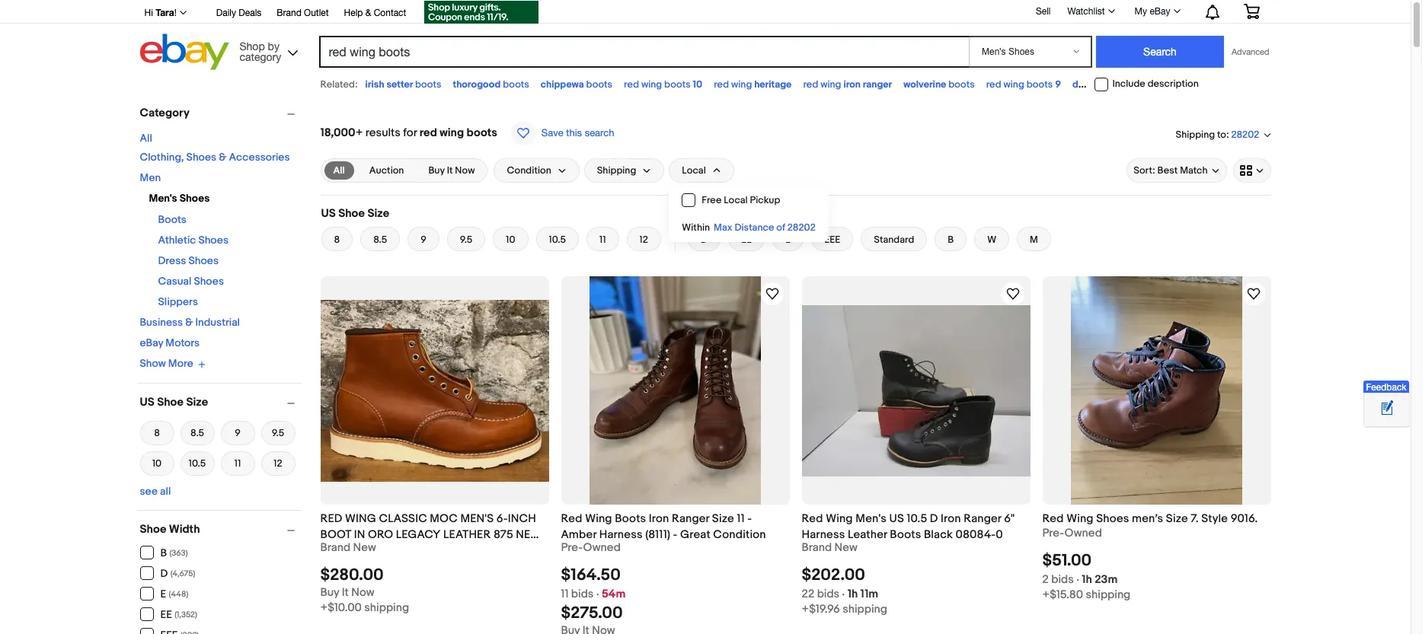 Task type: vqa. For each thing, say whether or not it's contained in the screenshot.


Task type: describe. For each thing, give the bounding box(es) containing it.
shoes inside 'red wing shoes men's size 7. style 9016. pre-owned'
[[1096, 512, 1129, 526]]

m
[[1030, 234, 1038, 246]]

wolverine
[[904, 78, 946, 91]]

wing
[[345, 512, 376, 526]]

clothing, shoes & accessories link
[[140, 151, 290, 164]]

54m
[[602, 587, 626, 602]]

1 vertical spatial 12
[[274, 457, 282, 470]]

b for b
[[948, 234, 954, 246]]

red for red wing boots 10
[[624, 78, 639, 91]]

get the coupon image
[[425, 1, 539, 24]]

ee for ee
[[741, 234, 752, 246]]

save this search button
[[506, 120, 619, 146]]

save
[[541, 127, 563, 139]]

advanced link
[[1224, 37, 1269, 67]]

more
[[168, 357, 193, 370]]

ee link
[[728, 227, 765, 251]]

brand for brand new
[[320, 541, 350, 555]]

red wing boots 10
[[624, 78, 703, 91]]

0 horizontal spatial us
[[140, 395, 155, 409]]

local button
[[669, 158, 734, 183]]

0 horizontal spatial 11 link
[[221, 450, 255, 477]]

shoes up dress shoes link
[[198, 234, 229, 247]]

8 inside 'main content'
[[334, 234, 340, 246]]

daily
[[216, 8, 236, 18]]

0 vertical spatial 9 link
[[408, 227, 439, 251]]

red wing shoes men's size 7. style 9016. image
[[1071, 277, 1242, 505]]

+
[[355, 126, 363, 140]]

now inside the $280.00 buy it now +$10.00 shipping
[[351, 586, 375, 600]]

wing for red wing heritage
[[731, 78, 752, 91]]

wing for $164.50
[[585, 512, 612, 526]]

2 horizontal spatial 10
[[693, 78, 703, 91]]

boots down search for anything text box
[[664, 78, 691, 91]]

brand for brand outlet
[[277, 8, 301, 18]]

10 for the bottommost the 10 link
[[152, 457, 162, 470]]

condition inside red wing boots iron ranger size 11  - amber harness (8111) - great condition pre-owned
[[713, 528, 766, 542]]

0 horizontal spatial 8 link
[[140, 419, 174, 447]]

d (4,675)
[[160, 568, 195, 580]]

moc
[[430, 512, 458, 526]]

11 inside $164.50 11 bids · 54m $275.00
[[561, 587, 569, 602]]

+$19.96
[[802, 603, 840, 617]]

show
[[140, 357, 166, 370]]

red for $202.00
[[802, 512, 823, 526]]

6"
[[1004, 512, 1015, 526]]

· for $275.00
[[596, 587, 599, 602]]

shoe width button
[[140, 522, 301, 537]]

$164.50
[[561, 566, 621, 586]]

m link
[[1017, 227, 1051, 251]]

0 horizontal spatial 12 link
[[261, 450, 295, 477]]

wing for $202.00
[[826, 512, 853, 526]]

10 for the 10 link to the right
[[506, 234, 515, 246]]

All selected text field
[[333, 164, 345, 177]]

red wing shoes men's size 7. style 9016. pre-owned
[[1042, 512, 1258, 541]]

red wing boots 9
[[986, 78, 1061, 91]]

boots inside 'main content'
[[467, 126, 497, 140]]

shoes down dress shoes link
[[194, 275, 224, 288]]

contact
[[374, 8, 406, 18]]

clothing,
[[140, 151, 184, 164]]

9.5 for the bottommost 9.5 link
[[272, 427, 284, 439]]

it inside "buy it now" link
[[447, 165, 453, 177]]

shipping for $202.00
[[843, 603, 887, 617]]

help & contact
[[344, 8, 406, 18]]

watch red wing men's us 10.5 d iron ranger 6" harness leather boots black 08084-0 image
[[1004, 285, 1022, 303]]

shoe down 'show more' button
[[157, 395, 184, 409]]

harness for $164.50
[[599, 528, 643, 542]]

0 horizontal spatial in
[[320, 544, 332, 558]]

& for industrial
[[185, 316, 193, 329]]

free local pickup
[[702, 194, 780, 206]]

legacy
[[396, 528, 441, 542]]

harness for $202.00
[[802, 528, 845, 542]]

men's shoes
[[149, 192, 210, 205]]

for
[[403, 126, 417, 140]]

within
[[682, 222, 710, 234]]

daily deals link
[[216, 5, 262, 22]]

6-
[[496, 512, 508, 526]]

1 horizontal spatial us
[[321, 206, 336, 221]]

pre- inside 'red wing shoes men's size 7. style 9016. pre-owned'
[[1042, 526, 1065, 541]]

boots left the danner
[[1027, 78, 1053, 91]]

red wing men's us 10.5 d iron ranger 6" harness leather boots black 08084-0 brand new
[[802, 512, 1015, 555]]

red for $164.50
[[561, 512, 583, 526]]

red wing men's us 10.5 d iron ranger 6" harness leather boots black 08084-0 link
[[802, 511, 1030, 542]]

1 vertical spatial 10.5
[[189, 457, 206, 470]]

red wing boots iron ranger size 11  - amber harness (8111) - great condition link
[[561, 511, 790, 542]]

d for d (4,675)
[[160, 568, 168, 580]]

0 vertical spatial 9.5 link
[[447, 227, 485, 251]]

help
[[344, 8, 363, 18]]

8.5 for the left the 8.5 link
[[190, 427, 204, 439]]

brand outlet
[[277, 8, 329, 18]]

casual
[[158, 275, 191, 288]]

hi tara !
[[144, 7, 177, 18]]

boots right setter
[[415, 78, 441, 91]]

show more
[[140, 357, 193, 370]]

0 vertical spatial -
[[747, 512, 752, 526]]

sort: best match button
[[1127, 158, 1227, 183]]

boots right thorogood
[[503, 78, 529, 91]]

shoes inside clothing, shoes & accessories men
[[186, 151, 216, 164]]

help & contact link
[[344, 5, 406, 22]]

auction link
[[360, 161, 413, 180]]

red wing classic moc men's 6-inch boot in oro legacy leather 875 new in box image
[[320, 300, 549, 482]]

red wing shoes men's size 7. style 9016. heading
[[1042, 512, 1258, 526]]

boots right the danner
[[1106, 78, 1132, 91]]

description
[[1148, 78, 1199, 90]]

(363)
[[169, 548, 188, 558]]

shoe down all selected text field
[[338, 206, 365, 221]]

condition inside 'dropdown button'
[[507, 165, 551, 177]]

0 vertical spatial 11 link
[[587, 227, 619, 251]]

ee for ee (1,352)
[[160, 609, 172, 622]]

shipping inside the $280.00 buy it now +$10.00 shipping
[[364, 601, 409, 616]]

0 horizontal spatial 8.5 link
[[180, 419, 214, 447]]

red wing classic moc men's 6-inch boot in oro legacy leather 875 new in box heading
[[320, 512, 541, 558]]

1 vertical spatial 9.5 link
[[261, 419, 295, 447]]

boots inside red wing boots iron ranger size 11  - amber harness (8111) - great condition pre-owned
[[615, 512, 646, 526]]

9016.
[[1231, 512, 1258, 526]]

boots right chippewa
[[586, 78, 613, 91]]

category
[[240, 51, 281, 63]]

feedback
[[1366, 382, 1407, 393]]

shipping for $51.00
[[1086, 588, 1131, 603]]

outlet
[[304, 8, 329, 18]]

red
[[320, 512, 342, 526]]

shoes up boots link
[[180, 192, 210, 205]]

slippers
[[158, 296, 198, 309]]

!
[[174, 8, 177, 18]]

· for 23m
[[1077, 573, 1079, 587]]

1 horizontal spatial 10 link
[[493, 227, 528, 251]]

tara
[[156, 7, 174, 18]]

w
[[987, 234, 996, 246]]

iron inside red wing men's us 10.5 d iron ranger 6" harness leather boots black 08084-0 brand new
[[941, 512, 961, 526]]

(1,352)
[[175, 610, 197, 620]]

e for e
[[785, 234, 791, 246]]

0 vertical spatial 8.5 link
[[360, 227, 400, 251]]

main content containing $51.00
[[314, 99, 1277, 635]]

ranger inside red wing men's us 10.5 d iron ranger 6" harness leather boots black 08084-0 brand new
[[964, 512, 1001, 526]]

men
[[140, 171, 161, 184]]

1 vertical spatial -
[[673, 528, 678, 542]]

bids for $202.00
[[817, 587, 840, 602]]

Search for anything text field
[[321, 37, 966, 66]]

watch red wing boots iron ranger size 11  - amber harness (8111) - great condition image
[[763, 285, 781, 303]]

iron
[[844, 78, 861, 91]]

local inside dropdown button
[[682, 165, 706, 177]]

ebay inside business & industrial ebay motors
[[140, 337, 163, 350]]

red wing iron ranger
[[803, 78, 892, 91]]

wing up buy it now
[[440, 126, 464, 140]]

0 vertical spatial 8 link
[[321, 227, 353, 251]]

1 vertical spatial 10 link
[[140, 450, 174, 477]]

0 horizontal spatial 9
[[235, 427, 241, 439]]

slippers link
[[158, 296, 198, 309]]

$202.00 22 bids · 1h 11m +$19.96 shipping
[[802, 566, 887, 617]]

to
[[1217, 128, 1226, 141]]

1 horizontal spatial all link
[[324, 161, 354, 180]]

daily deals
[[216, 8, 262, 18]]

0 horizontal spatial 10.5 link
[[180, 450, 214, 477]]

& for contact
[[365, 8, 371, 18]]

us inside red wing men's us 10.5 d iron ranger 6" harness leather boots black 08084-0 brand new
[[889, 512, 904, 526]]

eee link
[[811, 227, 853, 251]]

men's inside red wing men's us 10.5 d iron ranger 6" harness leather boots black 08084-0 brand new
[[856, 512, 887, 526]]

red wing men's us 10.5 d iron ranger 6" harness leather boots black 08084-0 heading
[[802, 512, 1015, 542]]

0 vertical spatial buy
[[428, 165, 445, 177]]

shop by category
[[240, 40, 281, 63]]

results
[[365, 126, 401, 140]]

iron inside red wing boots iron ranger size 11  - amber harness (8111) - great condition pre-owned
[[649, 512, 669, 526]]

1 vertical spatial 28202
[[787, 222, 816, 234]]

wing for $51.00
[[1067, 512, 1094, 526]]

boots right wolverine
[[949, 78, 975, 91]]

chippewa boots
[[541, 78, 613, 91]]

9 inside 'main content'
[[421, 234, 426, 246]]

:
[[1226, 128, 1229, 141]]

0 vertical spatial 12 link
[[627, 227, 661, 251]]

athletic
[[158, 234, 196, 247]]

10.5 inside red wing men's us 10.5 d iron ranger 6" harness leather boots black 08084-0 brand new
[[907, 512, 927, 526]]

$51.00
[[1042, 552, 1092, 571]]

casual shoes link
[[158, 275, 224, 288]]

ebay inside account navigation
[[1150, 6, 1170, 17]]

18,000 + results for red wing boots
[[320, 126, 497, 140]]

men's
[[460, 512, 494, 526]]

show more button
[[140, 357, 205, 371]]

$202.00
[[802, 566, 865, 586]]

ranger inside red wing boots iron ranger size 11  - amber harness (8111) - great condition pre-owned
[[672, 512, 709, 526]]

shoe up within at the top left of page
[[688, 206, 714, 221]]

1h for $51.00
[[1082, 573, 1092, 587]]

wing for red wing boots 9
[[1004, 78, 1024, 91]]

thorogood
[[453, 78, 501, 91]]

2 horizontal spatial 9
[[1055, 78, 1061, 91]]

w link
[[974, 227, 1009, 251]]

red for $51.00
[[1042, 512, 1064, 526]]

of
[[777, 222, 785, 234]]



Task type: locate. For each thing, give the bounding box(es) containing it.
0 horizontal spatial 8.5
[[190, 427, 204, 439]]

shipping inside the shipping to : 28202
[[1176, 128, 1215, 141]]

irish
[[365, 78, 384, 91]]

2 wing from the left
[[826, 512, 853, 526]]

my
[[1135, 6, 1147, 17]]

· up +$15.80
[[1077, 573, 1079, 587]]

new inside red wing men's us 10.5 d iron ranger 6" harness leather boots black 08084-0 brand new
[[834, 541, 858, 555]]

e for e (448)
[[160, 588, 166, 601]]

1 vertical spatial 10.5 link
[[180, 450, 214, 477]]

red right "6""
[[1042, 512, 1064, 526]]

advanced
[[1232, 47, 1269, 56]]

business & industrial link
[[140, 316, 240, 329]]

·
[[1077, 573, 1079, 587], [596, 587, 599, 602], [842, 587, 845, 602]]

10.5 down condition 'dropdown button'
[[549, 234, 566, 246]]

ee inside 'link'
[[741, 234, 752, 246]]

shipping button
[[584, 158, 665, 183]]

wing inside red wing boots iron ranger size 11  - amber harness (8111) - great condition pre-owned
[[585, 512, 612, 526]]

1 vertical spatial 10
[[506, 234, 515, 246]]

save this search
[[541, 127, 614, 139]]

shoe width up max
[[688, 206, 748, 221]]

red inside 'red wing shoes men's size 7. style 9016. pre-owned'
[[1042, 512, 1064, 526]]

0 horizontal spatial local
[[682, 165, 706, 177]]

7.
[[1191, 512, 1199, 526]]

0 vertical spatial 10.5
[[549, 234, 566, 246]]

(448)
[[169, 590, 188, 600]]

red inside red wing boots iron ranger size 11  - amber harness (8111) - great condition pre-owned
[[561, 512, 583, 526]]

0 horizontal spatial boots
[[158, 213, 187, 226]]

condition right great
[[713, 528, 766, 542]]

ranger up great
[[672, 512, 709, 526]]

sort: best match
[[1134, 165, 1208, 177]]

1 horizontal spatial buy
[[428, 165, 445, 177]]

e inside 'main content'
[[785, 234, 791, 246]]

all link up clothing,
[[140, 132, 152, 145]]

1 horizontal spatial 10.5 link
[[536, 227, 579, 251]]

0 horizontal spatial buy
[[320, 586, 339, 600]]

e left the '(448)'
[[160, 588, 166, 601]]

brand up the $202.00
[[802, 541, 832, 555]]

10.5 link inside 'main content'
[[536, 227, 579, 251]]

new down wing
[[353, 541, 376, 555]]

9
[[1055, 78, 1061, 91], [421, 234, 426, 246], [235, 427, 241, 439]]

brand inside red wing men's us 10.5 d iron ranger 6" harness leather boots black 08084-0 brand new
[[802, 541, 832, 555]]

· left 54m
[[596, 587, 599, 602]]

shipping for shipping
[[597, 165, 636, 177]]

8
[[334, 234, 340, 246], [154, 427, 160, 439]]

buy up +$10.00
[[320, 586, 339, 600]]

shipping
[[1176, 128, 1215, 141], [597, 165, 636, 177]]

9 link down "buy it now" link
[[408, 227, 439, 251]]

us shoe size down 'show more' button
[[140, 395, 208, 409]]

1 horizontal spatial in
[[354, 528, 365, 542]]

business
[[140, 316, 183, 329]]

e right of
[[785, 234, 791, 246]]

0 horizontal spatial pre-
[[561, 541, 583, 555]]

shipping down search in the left of the page
[[597, 165, 636, 177]]

1 horizontal spatial red
[[802, 512, 823, 526]]

10.5 link down condition 'dropdown button'
[[536, 227, 579, 251]]

red right "for"
[[420, 126, 437, 140]]

shoes left men's
[[1096, 512, 1129, 526]]

1 horizontal spatial shoe width
[[688, 206, 748, 221]]

0 horizontal spatial shipping
[[364, 601, 409, 616]]

2
[[1042, 573, 1049, 587]]

0 horizontal spatial 12
[[274, 457, 282, 470]]

18,000
[[320, 126, 355, 140]]

11 inside red wing boots iron ranger size 11  - amber harness (8111) - great condition pre-owned
[[737, 512, 745, 526]]

red wing men's us 10.5 d iron ranger 6" harness leather boots black 08084-0 image
[[802, 305, 1030, 476]]

shipping inside $202.00 22 bids · 1h 11m +$19.96 shipping
[[843, 603, 887, 617]]

0 horizontal spatial ebay
[[140, 337, 163, 350]]

buy down 18,000 + results for red wing boots
[[428, 165, 445, 177]]

d inside red wing men's us 10.5 d iron ranger 6" harness leather boots black 08084-0 brand new
[[930, 512, 938, 526]]

1 ranger from the left
[[672, 512, 709, 526]]

8.5 for top the 8.5 link
[[373, 234, 387, 246]]

now down 18,000 + results for red wing boots
[[455, 165, 475, 177]]

1 vertical spatial &
[[219, 151, 227, 164]]

· inside $164.50 11 bids · 54m $275.00
[[596, 587, 599, 602]]

1 red from the left
[[561, 512, 583, 526]]

8 link down all selected text field
[[321, 227, 353, 251]]

8 link up see all
[[140, 419, 174, 447]]

shipping for shipping to : 28202
[[1176, 128, 1215, 141]]

$275.00
[[561, 604, 623, 624]]

inch
[[508, 512, 536, 526]]

iron up black
[[941, 512, 961, 526]]

bids inside $164.50 11 bids · 54m $275.00
[[571, 587, 594, 602]]

watchlist link
[[1059, 2, 1122, 21]]

0 vertical spatial 10
[[693, 78, 703, 91]]

red inside 'main content'
[[420, 126, 437, 140]]

1 horizontal spatial us shoe size
[[321, 206, 389, 221]]

us shoe size
[[321, 206, 389, 221], [140, 395, 208, 409]]

match
[[1180, 165, 1208, 177]]

9.5 inside 'main content'
[[460, 234, 473, 246]]

see all button
[[140, 485, 171, 498]]

1 vertical spatial all link
[[324, 161, 354, 180]]

red wing boots iron ranger size 11  - amber harness (8111) - great condition image
[[590, 277, 761, 505]]

2 vertical spatial boots
[[890, 528, 921, 542]]

buy inside the $280.00 buy it now +$10.00 shipping
[[320, 586, 339, 600]]

new up the $202.00
[[834, 541, 858, 555]]

0 horizontal spatial 8
[[154, 427, 160, 439]]

b link
[[935, 227, 967, 251]]

brand outlet link
[[277, 5, 329, 22]]

11 link down shipping dropdown button
[[587, 227, 619, 251]]

875
[[494, 528, 513, 542]]

1 vertical spatial buy
[[320, 586, 339, 600]]

0 vertical spatial all
[[140, 132, 152, 145]]

red wing classic moc men's 6-inch boot in oro legacy leather 875 new in box link
[[320, 511, 549, 558]]

0 horizontal spatial condition
[[507, 165, 551, 177]]

8.5 down auction
[[373, 234, 387, 246]]

11
[[599, 234, 606, 246], [234, 457, 241, 470], [737, 512, 745, 526], [561, 587, 569, 602]]

1 iron from the left
[[649, 512, 669, 526]]

shipping inside shipping dropdown button
[[597, 165, 636, 177]]

shipping left to
[[1176, 128, 1215, 141]]

wolverine boots
[[904, 78, 975, 91]]

boots up (8111)
[[615, 512, 646, 526]]

0 horizontal spatial 10.5
[[189, 457, 206, 470]]

10 inside 'main content'
[[506, 234, 515, 246]]

None submit
[[1096, 36, 1224, 68]]

8.5 link down auction
[[360, 227, 400, 251]]

8 up see all
[[154, 427, 160, 439]]

d up black
[[930, 512, 938, 526]]

-
[[747, 512, 752, 526], [673, 528, 678, 542]]

condition down save
[[507, 165, 551, 177]]

bids down $164.50
[[571, 587, 594, 602]]

1 horizontal spatial owned
[[1065, 526, 1102, 541]]

1 horizontal spatial ebay
[[1150, 6, 1170, 17]]

my ebay link
[[1126, 2, 1187, 21]]

0 horizontal spatial wing
[[585, 512, 612, 526]]

1 vertical spatial shoe width
[[140, 522, 200, 537]]

red for red wing heritage
[[714, 78, 729, 91]]

bids for $51.00
[[1051, 573, 1074, 587]]

11 link down us shoe size 'dropdown button'
[[221, 450, 255, 477]]

0 horizontal spatial new
[[353, 541, 376, 555]]

us shoe size inside 'main content'
[[321, 206, 389, 221]]

0 horizontal spatial 1h
[[848, 587, 858, 602]]

shop by category banner
[[136, 0, 1271, 74]]

0 vertical spatial 9.5
[[460, 234, 473, 246]]

0 horizontal spatial iron
[[649, 512, 669, 526]]

10 link up see all button
[[140, 450, 174, 477]]

ee left (1,352)
[[160, 609, 172, 622]]

+$10.00
[[320, 601, 362, 616]]

0 horizontal spatial all link
[[140, 132, 152, 145]]

boots inside boots athletic shoes dress shoes casual shoes slippers
[[158, 213, 187, 226]]

1 horizontal spatial 12 link
[[627, 227, 661, 251]]

2 new from the left
[[834, 541, 858, 555]]

9 link down us shoe size 'dropdown button'
[[221, 419, 255, 447]]

1 horizontal spatial e
[[785, 234, 791, 246]]

wing up the $51.00
[[1067, 512, 1094, 526]]

condition
[[507, 165, 551, 177], [713, 528, 766, 542]]

1 vertical spatial ee
[[160, 609, 172, 622]]

& inside business & industrial ebay motors
[[185, 316, 193, 329]]

& inside "link"
[[365, 8, 371, 18]]

wing left heritage
[[731, 78, 752, 91]]

1 vertical spatial 9
[[421, 234, 426, 246]]

b inside 'main content'
[[948, 234, 954, 246]]

23m
[[1095, 573, 1118, 587]]

men's up leather
[[856, 512, 887, 526]]

pre- inside red wing boots iron ranger size 11  - amber harness (8111) - great condition pre-owned
[[561, 541, 583, 555]]

local
[[682, 165, 706, 177], [724, 194, 748, 206]]

ee
[[741, 234, 752, 246], [160, 609, 172, 622]]

1h left 23m
[[1082, 573, 1092, 587]]

1 new from the left
[[353, 541, 376, 555]]

0 horizontal spatial shipping
[[597, 165, 636, 177]]

d for d
[[701, 234, 708, 246]]

2 red from the left
[[802, 512, 823, 526]]

include
[[1113, 78, 1146, 90]]

(8111)
[[645, 528, 670, 542]]

8 down all selected text field
[[334, 234, 340, 246]]

1 vertical spatial now
[[351, 586, 375, 600]]

1 wing from the left
[[585, 512, 612, 526]]

bids up +$15.80
[[1051, 573, 1074, 587]]

men's
[[149, 192, 177, 205], [856, 512, 887, 526]]

none submit inside shop by category banner
[[1096, 36, 1224, 68]]

leather
[[848, 528, 887, 542]]

account navigation
[[136, 0, 1271, 26]]

local up free
[[682, 165, 706, 177]]

$280.00 buy it now +$10.00 shipping
[[320, 566, 409, 616]]

shop by category button
[[233, 34, 301, 67]]

wing
[[641, 78, 662, 91], [731, 78, 752, 91], [821, 78, 841, 91], [1004, 78, 1024, 91], [440, 126, 464, 140]]

watchlist
[[1068, 6, 1105, 17]]

see all
[[140, 485, 171, 498]]

0 vertical spatial us
[[321, 206, 336, 221]]

red right wolverine boots
[[986, 78, 1001, 91]]

0 horizontal spatial now
[[351, 586, 375, 600]]

2 iron from the left
[[941, 512, 961, 526]]

0 vertical spatial 10 link
[[493, 227, 528, 251]]

0 vertical spatial condition
[[507, 165, 551, 177]]

it down 18,000 + results for red wing boots
[[447, 165, 453, 177]]

auction
[[369, 165, 404, 177]]

size inside 'red wing shoes men's size 7. style 9016. pre-owned'
[[1166, 512, 1188, 526]]

shoes right clothing,
[[186, 151, 216, 164]]

1h inside $51.00 2 bids · 1h 23m +$15.80 shipping
[[1082, 573, 1092, 587]]

1h inside $202.00 22 bids · 1h 11m +$19.96 shipping
[[848, 587, 858, 602]]

8.5 inside 'main content'
[[373, 234, 387, 246]]

1 horizontal spatial 1h
[[1082, 573, 1092, 587]]

deals
[[239, 8, 262, 18]]

10.5 down us shoe size 'dropdown button'
[[189, 457, 206, 470]]

ranger up 08084-
[[964, 512, 1001, 526]]

d left max
[[701, 234, 708, 246]]

us shoe size down all selected text field
[[321, 206, 389, 221]]

0 horizontal spatial 9 link
[[221, 419, 255, 447]]

· inside $51.00 2 bids · 1h 23m +$15.80 shipping
[[1077, 573, 1079, 587]]

wing for red wing boots 10
[[641, 78, 662, 91]]

dress
[[158, 254, 186, 267]]

wing up amber
[[585, 512, 612, 526]]

owned inside 'red wing shoes men's size 7. style 9016. pre-owned'
[[1065, 526, 1102, 541]]

1 vertical spatial us shoe size
[[140, 395, 208, 409]]

now
[[455, 165, 475, 177], [351, 586, 375, 600]]

owned
[[1065, 526, 1102, 541], [583, 541, 621, 555]]

1 vertical spatial in
[[320, 544, 332, 558]]

standard
[[874, 234, 914, 246]]

setter
[[387, 78, 413, 91]]

0 vertical spatial d
[[701, 234, 708, 246]]

3 wing from the left
[[1067, 512, 1094, 526]]

amber
[[561, 528, 597, 542]]

10.5 link down us shoe size 'dropdown button'
[[180, 450, 214, 477]]

red for red wing boots 9
[[986, 78, 1001, 91]]

9.5 link down "buy it now" link
[[447, 227, 485, 251]]

0 vertical spatial it
[[447, 165, 453, 177]]

2 vertical spatial 10.5
[[907, 512, 927, 526]]

category button
[[140, 106, 301, 120]]

9.5 for 9.5 link to the top
[[460, 234, 473, 246]]

in down wing
[[354, 528, 365, 542]]

9.5 down us shoe size 'dropdown button'
[[272, 427, 284, 439]]

10.5 up black
[[907, 512, 927, 526]]

0 horizontal spatial men's
[[149, 192, 177, 205]]

brand inside account navigation
[[277, 8, 301, 18]]

boots link
[[158, 213, 187, 226]]

ebay right my
[[1150, 6, 1170, 17]]

red down shop by category banner
[[714, 78, 729, 91]]

listing options selector. gallery view selected. image
[[1240, 165, 1264, 177]]

red up amber
[[561, 512, 583, 526]]

1h left 11m
[[848, 587, 858, 602]]

hi
[[144, 8, 153, 18]]

shoes down the athletic shoes link
[[188, 254, 219, 267]]

boots up "athletic"
[[158, 213, 187, 226]]

1 horizontal spatial 11 link
[[587, 227, 619, 251]]

10 up see all button
[[152, 457, 162, 470]]

3 red from the left
[[1042, 512, 1064, 526]]

0 vertical spatial 28202
[[1231, 129, 1260, 141]]

· inside $202.00 22 bids · 1h 11m +$19.96 shipping
[[842, 587, 845, 602]]

2 horizontal spatial shipping
[[1086, 588, 1131, 603]]

standard link
[[861, 227, 927, 251]]

8.5 link down us shoe size 'dropdown button'
[[180, 419, 214, 447]]

all inside 'main content'
[[333, 165, 345, 177]]

1 vertical spatial condition
[[713, 528, 766, 542]]

0 vertical spatial shoe width
[[688, 206, 748, 221]]

red wing heritage
[[714, 78, 792, 91]]

red for red wing iron ranger
[[803, 78, 818, 91]]

boots left black
[[890, 528, 921, 542]]

2 horizontal spatial red
[[1042, 512, 1064, 526]]

owned up the $51.00
[[1065, 526, 1102, 541]]

1 horizontal spatial 8 link
[[321, 227, 353, 251]]

10 down condition 'dropdown button'
[[506, 234, 515, 246]]

1 horizontal spatial harness
[[802, 528, 845, 542]]

1 horizontal spatial 9
[[421, 234, 426, 246]]

11m
[[860, 587, 879, 602]]

1 horizontal spatial ·
[[842, 587, 845, 602]]

& left accessories
[[219, 151, 227, 164]]

men's up boots link
[[149, 192, 177, 205]]

1h for $202.00
[[848, 587, 858, 602]]

owned up $164.50
[[583, 541, 621, 555]]

us
[[321, 206, 336, 221], [140, 395, 155, 409], [889, 512, 904, 526]]

brand down red on the bottom left
[[320, 541, 350, 555]]

1 vertical spatial 8
[[154, 427, 160, 439]]

it up +$10.00
[[342, 586, 349, 600]]

shoe up b (363)
[[140, 522, 166, 537]]

1 horizontal spatial brand
[[320, 541, 350, 555]]

1 horizontal spatial 12
[[640, 234, 648, 246]]

harness inside red wing boots iron ranger size 11  - amber harness (8111) - great condition pre-owned
[[599, 528, 643, 542]]

28202 inside the shipping to : 28202
[[1231, 129, 1260, 141]]

all link down 18,000
[[324, 161, 354, 180]]

wing down search for anything text box
[[641, 78, 662, 91]]

danner boots
[[1073, 78, 1132, 91]]

shop
[[240, 40, 265, 52]]

brand left outlet
[[277, 8, 301, 18]]

0 horizontal spatial 9.5
[[272, 427, 284, 439]]

bids up "+$19.96"
[[817, 587, 840, 602]]

0 horizontal spatial it
[[342, 586, 349, 600]]

harness inside red wing men's us 10.5 d iron ranger 6" harness leather boots black 08084-0 brand new
[[802, 528, 845, 542]]

bids for $164.50
[[571, 587, 594, 602]]

b left (363)
[[160, 547, 167, 560]]

main content
[[314, 99, 1277, 635]]

10 link
[[493, 227, 528, 251], [140, 450, 174, 477]]

1 vertical spatial 8.5 link
[[180, 419, 214, 447]]

1 vertical spatial 11 link
[[221, 450, 255, 477]]

1 horizontal spatial shipping
[[1176, 128, 1215, 141]]

it inside the $280.00 buy it now +$10.00 shipping
[[342, 586, 349, 600]]

1 vertical spatial local
[[724, 194, 748, 206]]

irish setter boots
[[365, 78, 441, 91]]

heritage
[[754, 78, 792, 91]]

boots
[[415, 78, 441, 91], [503, 78, 529, 91], [586, 78, 613, 91], [664, 78, 691, 91], [949, 78, 975, 91], [1027, 78, 1053, 91], [1106, 78, 1132, 91], [467, 126, 497, 140]]

0 horizontal spatial 28202
[[787, 222, 816, 234]]

0 horizontal spatial width
[[169, 522, 200, 537]]

watch red wing shoes men's size 7. style 9016. image
[[1244, 285, 1263, 303]]

0 horizontal spatial ·
[[596, 587, 599, 602]]

1 vertical spatial 8.5
[[190, 427, 204, 439]]

red wing boots iron ranger size 11  - amber harness (8111) - great condition heading
[[561, 512, 766, 542]]

d left the '(4,675)'
[[160, 568, 168, 580]]

your shopping cart image
[[1243, 4, 1260, 19]]

red right heritage
[[803, 78, 818, 91]]

1 horizontal spatial wing
[[826, 512, 853, 526]]

ee (1,352)
[[160, 609, 197, 622]]

iron up (8111)
[[649, 512, 669, 526]]

2 horizontal spatial wing
[[1067, 512, 1094, 526]]

owned inside red wing boots iron ranger size 11  - amber harness (8111) - great condition pre-owned
[[583, 541, 621, 555]]

1 vertical spatial us
[[140, 395, 155, 409]]

9.5 down "buy it now" link
[[460, 234, 473, 246]]

0 vertical spatial us shoe size
[[321, 206, 389, 221]]

· for 11m
[[842, 587, 845, 602]]

red inside red wing men's us 10.5 d iron ranger 6" harness leather boots black 08084-0 brand new
[[802, 512, 823, 526]]

size inside red wing boots iron ranger size 11  - amber harness (8111) - great condition pre-owned
[[712, 512, 734, 526]]

0 horizontal spatial d
[[160, 568, 168, 580]]

9 down us shoe size 'dropdown button'
[[235, 427, 241, 439]]

shipping to : 28202
[[1176, 128, 1260, 141]]

ranger
[[863, 78, 892, 91]]

boots inside red wing men's us 10.5 d iron ranger 6" harness leather boots black 08084-0 brand new
[[890, 528, 921, 542]]

0 vertical spatial now
[[455, 165, 475, 177]]

0 vertical spatial ee
[[741, 234, 752, 246]]

shoe
[[338, 206, 365, 221], [688, 206, 714, 221], [157, 395, 184, 409], [140, 522, 166, 537]]

wing inside red wing men's us 10.5 d iron ranger 6" harness leather boots black 08084-0 brand new
[[826, 512, 853, 526]]

wing inside 'red wing shoes men's size 7. style 9016. pre-owned'
[[1067, 512, 1094, 526]]

bids inside $51.00 2 bids · 1h 23m +$15.80 shipping
[[1051, 573, 1074, 587]]

0 horizontal spatial shoe width
[[140, 522, 200, 537]]

9.5 link down us shoe size 'dropdown button'
[[261, 419, 295, 447]]

e link
[[773, 227, 804, 251]]

width inside 'main content'
[[717, 206, 748, 221]]

1 horizontal spatial d
[[701, 234, 708, 246]]

1 horizontal spatial condition
[[713, 528, 766, 542]]

1 horizontal spatial all
[[333, 165, 345, 177]]

2 ranger from the left
[[964, 512, 1001, 526]]

this
[[566, 127, 582, 139]]

shipping inside $51.00 2 bids · 1h 23m +$15.80 shipping
[[1086, 588, 1131, 603]]

my ebay
[[1135, 6, 1170, 17]]

08084-
[[956, 528, 996, 542]]

width up (363)
[[169, 522, 200, 537]]

2 horizontal spatial d
[[930, 512, 938, 526]]

2 harness from the left
[[802, 528, 845, 542]]

ee right max
[[741, 234, 752, 246]]

28202 right ":"
[[1231, 129, 1260, 141]]

iron
[[649, 512, 669, 526], [941, 512, 961, 526]]

shipping down 11m
[[843, 603, 887, 617]]

wing left the danner
[[1004, 78, 1024, 91]]

distance
[[735, 222, 774, 234]]

wing for red wing iron ranger
[[821, 78, 841, 91]]

1 harness from the left
[[599, 528, 643, 542]]

+$15.80
[[1042, 588, 1083, 603]]

ebay motors link
[[140, 337, 200, 350]]

1 horizontal spatial bids
[[817, 587, 840, 602]]

0 horizontal spatial red
[[561, 512, 583, 526]]

bids inside $202.00 22 bids · 1h 11m +$19.96 shipping
[[817, 587, 840, 602]]

& inside clothing, shoes & accessories men
[[219, 151, 227, 164]]

9 left the danner
[[1055, 78, 1061, 91]]

1 horizontal spatial &
[[219, 151, 227, 164]]

(4,675)
[[170, 569, 195, 579]]

b for b (363)
[[160, 547, 167, 560]]



